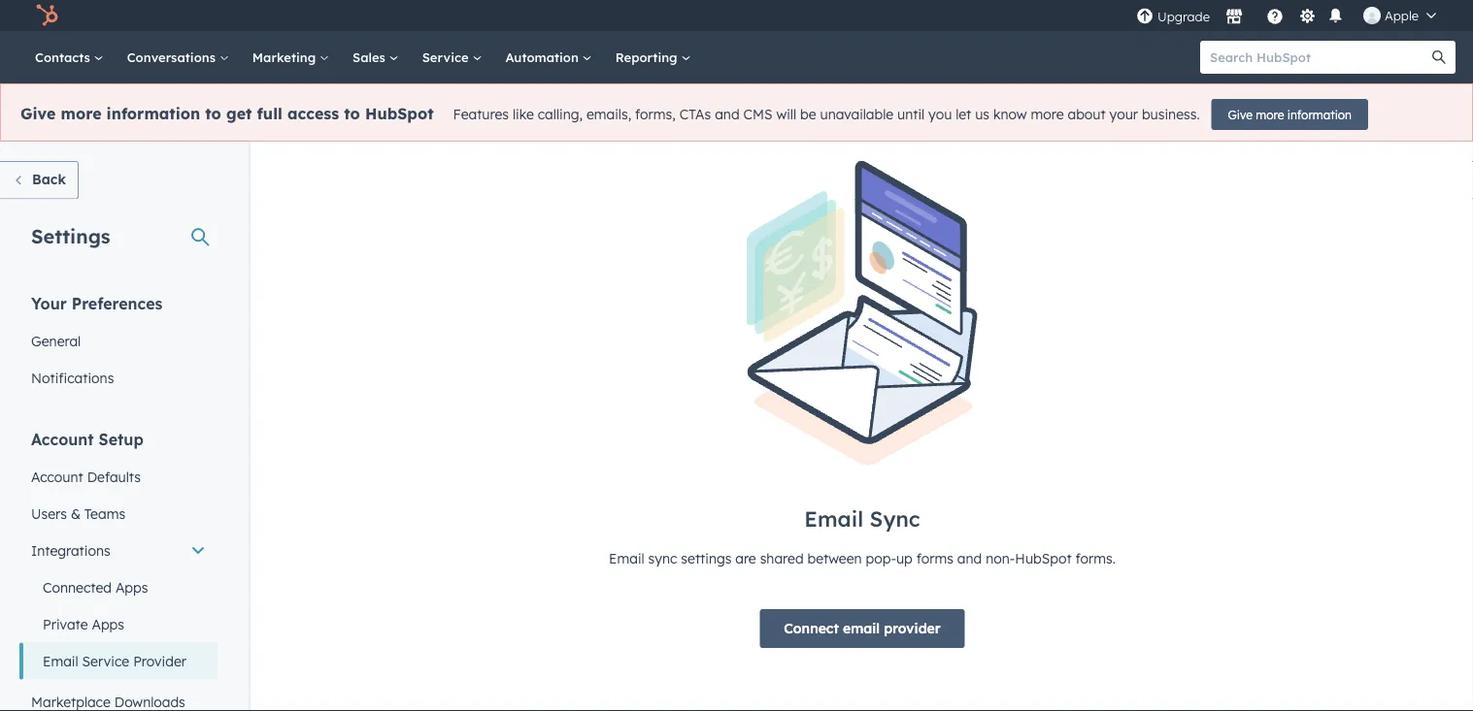 Task type: vqa. For each thing, say whether or not it's contained in the screenshot.
CLEAR INPUT image
no



Task type: describe. For each thing, give the bounding box(es) containing it.
provider
[[884, 621, 941, 638]]

up
[[896, 551, 913, 568]]

more for give more information to get full access to hubspot
[[61, 104, 101, 124]]

know
[[994, 106, 1027, 123]]

settings
[[681, 551, 732, 568]]

email for email sync settings are shared between pop-up forms and non-hubspot forms.
[[609, 551, 645, 568]]

service link
[[410, 31, 494, 84]]

reporting
[[615, 49, 681, 65]]

get
[[226, 104, 252, 124]]

sync
[[870, 506, 920, 532]]

settings link
[[1296, 5, 1320, 26]]

upgrade image
[[1136, 8, 1154, 26]]

information for give more information to get full access to hubspot
[[106, 104, 200, 124]]

features
[[453, 106, 509, 123]]

connected
[[43, 579, 112, 596]]

forms,
[[635, 106, 676, 123]]

0 horizontal spatial and
[[715, 106, 740, 123]]

&
[[71, 506, 81, 522]]

give more information link
[[1212, 99, 1368, 130]]

information for give more information
[[1288, 107, 1352, 122]]

until
[[897, 106, 925, 123]]

forms.
[[1076, 551, 1116, 568]]

reporting link
[[604, 31, 703, 84]]

notifications image
[[1327, 8, 1345, 26]]

connect email provider
[[784, 621, 941, 638]]

conversations
[[127, 49, 219, 65]]

downloads
[[114, 694, 185, 711]]

connect
[[784, 621, 839, 638]]

are
[[735, 551, 756, 568]]

marketplaces image
[[1226, 9, 1243, 26]]

non-
[[986, 551, 1015, 568]]

email
[[843, 621, 880, 638]]

access
[[287, 104, 339, 124]]

email sync
[[804, 506, 920, 532]]

contacts link
[[23, 31, 115, 84]]

apps for connected apps
[[115, 579, 148, 596]]

like
[[513, 106, 534, 123]]

business.
[[1142, 106, 1200, 123]]

connected apps
[[43, 579, 148, 596]]

marketing link
[[241, 31, 341, 84]]

full
[[257, 104, 282, 124]]

1 horizontal spatial more
[[1031, 106, 1064, 123]]

connect email provider button
[[760, 610, 965, 649]]

general link
[[19, 323, 218, 360]]

account defaults
[[31, 469, 141, 486]]

email for email sync
[[804, 506, 864, 532]]

users
[[31, 506, 67, 522]]

sales
[[353, 49, 389, 65]]

general
[[31, 333, 81, 350]]

integrations button
[[19, 533, 218, 570]]

setup
[[99, 430, 144, 449]]

conversations link
[[115, 31, 241, 84]]

menu containing apple
[[1134, 0, 1450, 31]]

notifications
[[31, 370, 114, 387]]

emails,
[[587, 106, 631, 123]]

settings image
[[1299, 8, 1316, 26]]

service inside account setup element
[[82, 653, 129, 670]]

upgrade
[[1158, 9, 1210, 25]]

shared
[[760, 551, 804, 568]]

connected apps link
[[19, 570, 218, 607]]

account setup element
[[19, 429, 218, 712]]

your
[[1110, 106, 1138, 123]]

account setup
[[31, 430, 144, 449]]

us
[[975, 106, 990, 123]]

notifications button
[[1324, 5, 1348, 26]]

private
[[43, 616, 88, 633]]

help button
[[1259, 5, 1292, 26]]

provider
[[133, 653, 186, 670]]

be
[[800, 106, 816, 123]]

pop-
[[866, 551, 896, 568]]

users & teams link
[[19, 496, 218, 533]]



Task type: locate. For each thing, give the bounding box(es) containing it.
give right business.
[[1228, 107, 1253, 122]]

notifications link
[[19, 360, 218, 397]]

give more information to get full access to hubspot
[[20, 104, 434, 124]]

give for give more information to get full access to hubspot
[[20, 104, 56, 124]]

calling,
[[538, 106, 583, 123]]

2 account from the top
[[31, 469, 83, 486]]

menu
[[1134, 0, 1450, 31]]

2 horizontal spatial email
[[804, 506, 864, 532]]

apps for private apps
[[92, 616, 124, 633]]

0 horizontal spatial more
[[61, 104, 101, 124]]

apps up email service provider
[[92, 616, 124, 633]]

sales link
[[341, 31, 410, 84]]

email sync settings are shared between pop-up forms and non-hubspot forms.
[[609, 551, 1116, 568]]

2 to from the left
[[344, 104, 360, 124]]

1 vertical spatial apps
[[92, 616, 124, 633]]

back link
[[0, 161, 79, 200]]

more for give more information
[[1256, 107, 1284, 122]]

1 horizontal spatial email
[[609, 551, 645, 568]]

about
[[1068, 106, 1106, 123]]

information
[[106, 104, 200, 124], [1288, 107, 1352, 122]]

help image
[[1266, 9, 1284, 26]]

teams
[[84, 506, 125, 522]]

automation link
[[494, 31, 604, 84]]

to
[[205, 104, 221, 124], [344, 104, 360, 124]]

0 horizontal spatial service
[[82, 653, 129, 670]]

hubspot image
[[35, 4, 58, 27]]

email service provider
[[43, 653, 186, 670]]

let
[[956, 106, 971, 123]]

email up between
[[804, 506, 864, 532]]

sync
[[648, 551, 677, 568]]

private apps
[[43, 616, 124, 633]]

users & teams
[[31, 506, 125, 522]]

settings
[[31, 224, 110, 248]]

give for give more information
[[1228, 107, 1253, 122]]

apps
[[115, 579, 148, 596], [92, 616, 124, 633]]

apple button
[[1352, 0, 1448, 31]]

email left sync
[[609, 551, 645, 568]]

more down search hubspot search box
[[1256, 107, 1284, 122]]

0 horizontal spatial information
[[106, 104, 200, 124]]

defaults
[[87, 469, 141, 486]]

marketplaces button
[[1214, 0, 1255, 31]]

1 horizontal spatial to
[[344, 104, 360, 124]]

search button
[[1423, 41, 1456, 74]]

apple
[[1385, 7, 1419, 23]]

forms
[[917, 551, 954, 568]]

1 vertical spatial account
[[31, 469, 83, 486]]

1 horizontal spatial information
[[1288, 107, 1352, 122]]

apple lee image
[[1364, 7, 1381, 24]]

0 vertical spatial apps
[[115, 579, 148, 596]]

more down contacts link at the left top of page
[[61, 104, 101, 124]]

0 horizontal spatial give
[[20, 104, 56, 124]]

email service provider link
[[19, 643, 218, 680]]

cms
[[743, 106, 773, 123]]

search image
[[1433, 51, 1446, 64]]

account for account setup
[[31, 430, 94, 449]]

to left get
[[205, 104, 221, 124]]

0 vertical spatial account
[[31, 430, 94, 449]]

marketing
[[252, 49, 320, 65]]

hubspot left the forms.
[[1015, 551, 1072, 568]]

0 horizontal spatial hubspot
[[365, 104, 434, 124]]

private apps link
[[19, 607, 218, 643]]

your preferences
[[31, 294, 163, 313]]

1 horizontal spatial and
[[957, 551, 982, 568]]

1 to from the left
[[205, 104, 221, 124]]

automation
[[505, 49, 582, 65]]

account for account defaults
[[31, 469, 83, 486]]

marketplace downloads link
[[19, 684, 218, 712]]

1 vertical spatial and
[[957, 551, 982, 568]]

0 vertical spatial email
[[804, 506, 864, 532]]

2 horizontal spatial more
[[1256, 107, 1284, 122]]

hubspot down sales link
[[365, 104, 434, 124]]

1 vertical spatial hubspot
[[1015, 551, 1072, 568]]

service
[[422, 49, 472, 65], [82, 653, 129, 670]]

1 vertical spatial service
[[82, 653, 129, 670]]

hubspot link
[[23, 4, 73, 27]]

integrations
[[31, 542, 110, 559]]

1 horizontal spatial give
[[1228, 107, 1253, 122]]

you
[[929, 106, 952, 123]]

service up features
[[422, 49, 472, 65]]

information down conversations
[[106, 104, 200, 124]]

more
[[61, 104, 101, 124], [1031, 106, 1064, 123], [1256, 107, 1284, 122]]

give inside 'link'
[[1228, 107, 1253, 122]]

give more information
[[1228, 107, 1352, 122]]

0 vertical spatial hubspot
[[365, 104, 434, 124]]

and left cms
[[715, 106, 740, 123]]

account up users
[[31, 469, 83, 486]]

unavailable
[[820, 106, 894, 123]]

Search HubSpot search field
[[1200, 41, 1438, 74]]

more inside 'link'
[[1256, 107, 1284, 122]]

contacts
[[35, 49, 94, 65]]

hubspot
[[365, 104, 434, 124], [1015, 551, 1072, 568]]

1 horizontal spatial hubspot
[[1015, 551, 1072, 568]]

information down search hubspot search box
[[1288, 107, 1352, 122]]

and left non-
[[957, 551, 982, 568]]

email
[[804, 506, 864, 532], [609, 551, 645, 568], [43, 653, 78, 670]]

2 vertical spatial email
[[43, 653, 78, 670]]

marketplace
[[31, 694, 111, 711]]

give
[[20, 104, 56, 124], [1228, 107, 1253, 122]]

service up the marketplace downloads link
[[82, 653, 129, 670]]

will
[[776, 106, 797, 123]]

information inside 'link'
[[1288, 107, 1352, 122]]

marketplace downloads
[[31, 694, 185, 711]]

to right the access
[[344, 104, 360, 124]]

your preferences element
[[19, 293, 218, 397]]

more right the know
[[1031, 106, 1064, 123]]

0 horizontal spatial email
[[43, 653, 78, 670]]

email for email service provider
[[43, 653, 78, 670]]

account defaults link
[[19, 459, 218, 496]]

give down the contacts
[[20, 104, 56, 124]]

0 horizontal spatial to
[[205, 104, 221, 124]]

your
[[31, 294, 67, 313]]

email inside account setup element
[[43, 653, 78, 670]]

1 account from the top
[[31, 430, 94, 449]]

account up account defaults
[[31, 430, 94, 449]]

account
[[31, 430, 94, 449], [31, 469, 83, 486]]

1 horizontal spatial service
[[422, 49, 472, 65]]

between
[[808, 551, 862, 568]]

back
[[32, 171, 66, 188]]

1 vertical spatial email
[[609, 551, 645, 568]]

0 vertical spatial and
[[715, 106, 740, 123]]

0 vertical spatial service
[[422, 49, 472, 65]]

email down private
[[43, 653, 78, 670]]

preferences
[[72, 294, 163, 313]]

ctas
[[680, 106, 711, 123]]

apps down 'integrations' dropdown button
[[115, 579, 148, 596]]

features like calling, emails, forms, ctas and cms will be unavailable until you let us know more about your business.
[[453, 106, 1200, 123]]



